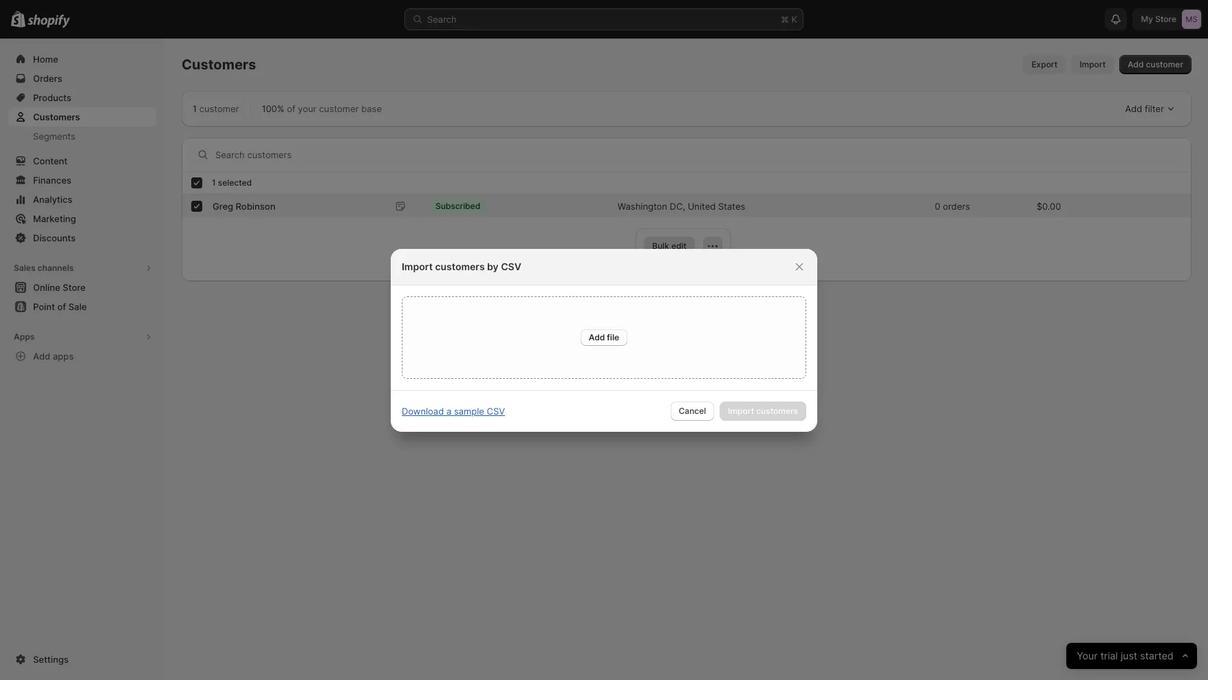 Task type: vqa. For each thing, say whether or not it's contained in the screenshot.
Mark Add Your First Product As Done image
no



Task type: locate. For each thing, give the bounding box(es) containing it.
filter
[[1145, 103, 1164, 114]]

1 vertical spatial import
[[402, 260, 433, 272]]

1 horizontal spatial customers
[[705, 296, 752, 308]]

0 vertical spatial customers
[[435, 260, 485, 272]]

0 vertical spatial import
[[1080, 59, 1106, 70]]

add apps button
[[8, 347, 157, 366]]

base
[[361, 103, 382, 114]]

customer up the filter
[[1146, 59, 1184, 70]]

apps
[[14, 332, 35, 342]]

customers link
[[8, 107, 157, 127]]

csv right by
[[501, 260, 522, 272]]

add inside "button"
[[1126, 103, 1143, 114]]

download a sample csv link
[[402, 406, 505, 417]]

0
[[935, 201, 941, 212]]

add for add apps
[[33, 351, 50, 362]]

1 horizontal spatial import
[[1080, 59, 1106, 70]]

1 horizontal spatial customer
[[319, 103, 359, 114]]

file
[[607, 332, 620, 342]]

csv
[[501, 260, 522, 272], [487, 406, 505, 417]]

1 vertical spatial customers
[[705, 296, 752, 308]]

add left file
[[589, 332, 605, 342]]

united
[[688, 201, 716, 212]]

add
[[1128, 59, 1144, 70], [1126, 103, 1143, 114], [589, 332, 605, 342], [33, 351, 50, 362]]

2 horizontal spatial customer
[[1146, 59, 1184, 70]]

subscribed
[[436, 201, 480, 211]]

add left apps
[[33, 351, 50, 362]]

customers up segments
[[33, 111, 80, 122]]

import
[[1080, 59, 1106, 70], [402, 260, 433, 272]]

customer
[[1146, 59, 1184, 70], [199, 103, 239, 114], [319, 103, 359, 114]]

states
[[718, 201, 746, 212]]

sample
[[454, 406, 484, 417]]

csv right sample
[[487, 406, 505, 417]]

washington dc, united states
[[618, 201, 746, 212]]

import inside dialog
[[402, 260, 433, 272]]

0 vertical spatial customers
[[182, 56, 256, 73]]

customers link
[[705, 296, 752, 308]]

add right "import" button
[[1128, 59, 1144, 70]]

by
[[487, 260, 499, 272]]

0 horizontal spatial customers
[[33, 111, 80, 122]]

add inside button
[[1128, 59, 1144, 70]]

customers right about
[[705, 296, 752, 308]]

csv for import customers by csv
[[501, 260, 522, 272]]

import inside button
[[1080, 59, 1106, 70]]

0 vertical spatial csv
[[501, 260, 522, 272]]

orders
[[943, 201, 970, 212]]

0 horizontal spatial customers
[[435, 260, 485, 272]]

customer right 1 in the top left of the page
[[199, 103, 239, 114]]

import customers by csv
[[402, 260, 522, 272]]

washington
[[618, 201, 668, 212]]

customers up 1 customer
[[182, 56, 256, 73]]

csv for download a sample csv
[[487, 406, 505, 417]]

customer inside button
[[1146, 59, 1184, 70]]

customer for add customer
[[1146, 59, 1184, 70]]

customer right the your
[[319, 103, 359, 114]]

100% of your customer base
[[262, 103, 382, 114]]

add inside import customers by csv dialog
[[589, 332, 605, 342]]

download a sample csv
[[402, 406, 505, 417]]

customers left by
[[435, 260, 485, 272]]

customers
[[435, 260, 485, 272], [705, 296, 752, 308]]

1 customer
[[193, 103, 239, 114]]

sales
[[14, 263, 35, 273]]

add left the filter
[[1126, 103, 1143, 114]]

1 vertical spatial csv
[[487, 406, 505, 417]]

customers
[[182, 56, 256, 73], [33, 111, 80, 122]]

dc,
[[670, 201, 685, 212]]

robinson
[[236, 201, 276, 212]]

0 horizontal spatial customer
[[199, 103, 239, 114]]

shopify image
[[28, 14, 70, 28]]

1 vertical spatial customers
[[33, 111, 80, 122]]

add customer button
[[1120, 55, 1192, 74]]

⌘
[[781, 14, 789, 25]]

customers inside dialog
[[435, 260, 485, 272]]

apps button
[[8, 328, 157, 347]]

add for add filter
[[1126, 103, 1143, 114]]

search
[[427, 14, 457, 25]]

add inside button
[[33, 351, 50, 362]]

learn more about customers
[[621, 296, 752, 308]]

0 horizontal spatial import
[[402, 260, 433, 272]]

cancel button
[[671, 402, 714, 421]]



Task type: describe. For each thing, give the bounding box(es) containing it.
segments link
[[8, 127, 157, 146]]

100%
[[262, 103, 284, 114]]

$0.00
[[1037, 201, 1061, 212]]

import customers by csv dialog
[[0, 249, 1208, 432]]

add for add file
[[589, 332, 605, 342]]

greg robinson
[[213, 201, 276, 212]]

⌘ k
[[781, 14, 798, 25]]

your
[[298, 103, 317, 114]]

settings
[[33, 654, 69, 665]]

export button
[[1024, 55, 1066, 74]]

learn
[[621, 296, 647, 308]]

download
[[402, 406, 444, 417]]

add filter button
[[1120, 99, 1181, 118]]

more
[[650, 296, 673, 308]]

about
[[676, 296, 702, 308]]

a
[[447, 406, 452, 417]]

home link
[[8, 50, 157, 69]]

customer for 1 customer
[[199, 103, 239, 114]]

apps
[[53, 351, 74, 362]]

0 orders
[[935, 201, 970, 212]]

segments
[[33, 131, 75, 142]]

k
[[792, 14, 798, 25]]

cancel
[[679, 406, 706, 416]]

discounts
[[33, 233, 76, 244]]

of
[[287, 103, 296, 114]]

import for import
[[1080, 59, 1106, 70]]

add file
[[589, 332, 620, 342]]

add filter
[[1126, 103, 1164, 114]]

settings link
[[8, 650, 157, 670]]

discounts link
[[8, 228, 157, 248]]

add customer
[[1128, 59, 1184, 70]]

greg
[[213, 201, 233, 212]]

channels
[[37, 263, 74, 273]]

1 horizontal spatial customers
[[182, 56, 256, 73]]

greg robinson link
[[213, 199, 276, 213]]

sales channels button
[[8, 259, 157, 278]]

import for import customers by csv
[[402, 260, 433, 272]]

import button
[[1072, 55, 1114, 74]]

sales channels
[[14, 263, 74, 273]]

add for add customer
[[1128, 59, 1144, 70]]

export
[[1032, 59, 1058, 70]]

home
[[33, 54, 58, 65]]

1
[[193, 103, 197, 114]]

add apps
[[33, 351, 74, 362]]



